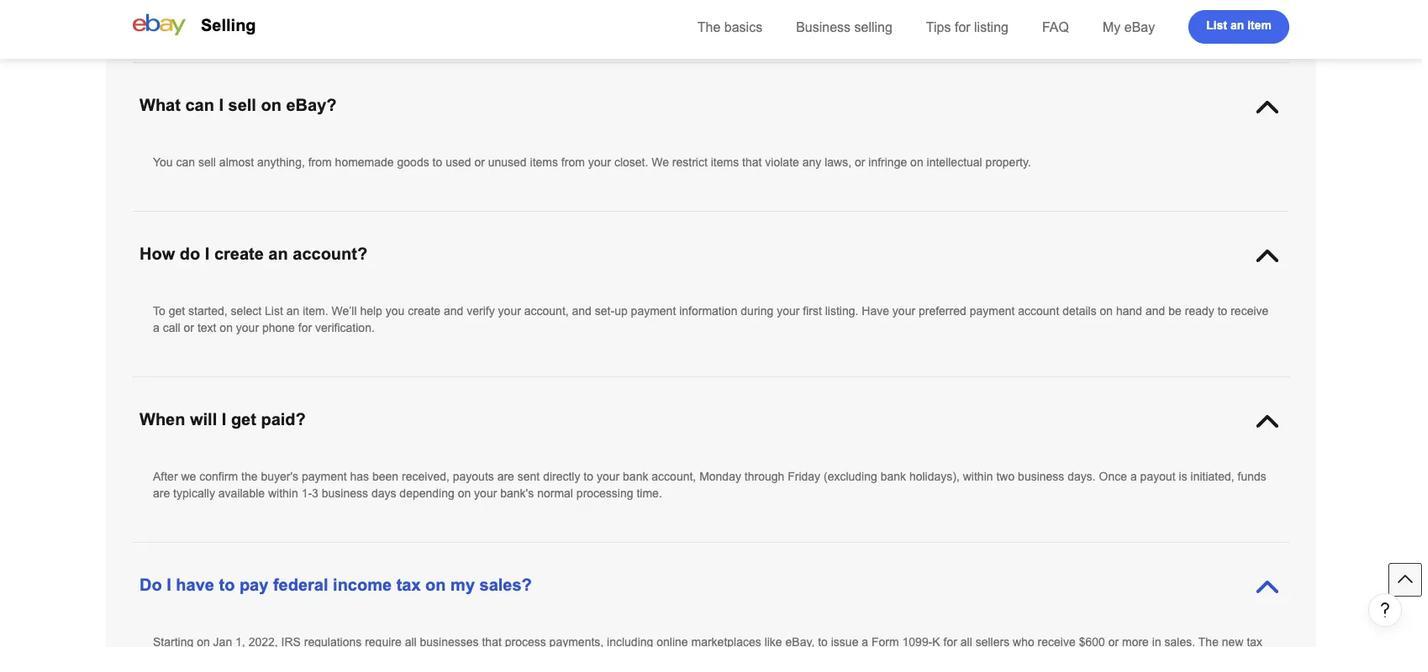 Task type: vqa. For each thing, say whether or not it's contained in the screenshot.
account, to the bottom
yes



Task type: describe. For each thing, give the bounding box(es) containing it.
basics
[[724, 19, 762, 34]]

0 vertical spatial can
[[293, 7, 312, 20]]

2 items from the left
[[711, 155, 739, 169]]

business
[[796, 19, 851, 34]]

ebay?
[[286, 96, 337, 114]]

two
[[996, 470, 1015, 483]]

my
[[451, 576, 475, 594]]

the
[[697, 19, 721, 34]]

0 vertical spatial a
[[514, 7, 521, 20]]

listing.
[[825, 304, 858, 317]]

selling
[[854, 19, 892, 34]]

will
[[190, 410, 217, 429]]

1 and from the left
[[444, 304, 463, 317]]

an inside the to get started, select list an item. we'll help you create and verify your account, and set-up payment information during your first listing. have your preferred payment account details on hand and be ready to receive a call or text on your phone for verification.
[[286, 304, 299, 317]]

0 horizontal spatial when
[[140, 410, 185, 429]]

protection
[[870, 7, 921, 20]]

received,
[[402, 470, 450, 483]]

your down the select
[[236, 321, 259, 334]]

1 horizontal spatial sell
[[228, 96, 256, 114]]

list an item
[[1206, 19, 1272, 32]]

for inside the to get started, select list an item. we'll help you create and verify your account, and set-up payment information during your first listing. have your preferred payment account details on hand and be ready to receive a call or text on your phone for verification.
[[298, 321, 312, 334]]

i for sell
[[219, 96, 224, 114]]

you can sell almost anything, from homemade goods to used or unused items from your closet. we restrict items that violate any laws, or infringe on intellectual property.
[[153, 155, 1031, 169]]

1 vertical spatial an
[[268, 245, 288, 263]]

through
[[745, 470, 784, 483]]

2 and from the left
[[572, 304, 592, 317]]

anything,
[[257, 155, 305, 169]]

pay
[[239, 576, 268, 594]]

i right do
[[167, 576, 171, 594]]

monday
[[699, 470, 741, 483]]

0 vertical spatial an
[[1230, 19, 1244, 32]]

any
[[802, 155, 821, 169]]

0 horizontal spatial create
[[214, 245, 264, 263]]

to get started, select list an item. we'll help you create and verify your account, and set-up payment information during your first listing. have your preferred payment account details on hand and be ready to receive a call or text on your phone for verification.
[[153, 304, 1269, 334]]

federal
[[273, 576, 328, 594]]

1 vertical spatial are
[[497, 470, 514, 483]]

have
[[862, 304, 889, 317]]

more
[[775, 7, 802, 20]]

first
[[803, 304, 822, 317]]

2 from from the left
[[561, 155, 585, 169]]

of
[[421, 7, 431, 20]]

on right text at the left of page
[[220, 321, 233, 334]]

how
[[140, 245, 175, 263]]

buyer's
[[261, 470, 298, 483]]

item.
[[303, 304, 328, 317]]

select
[[231, 304, 262, 317]]

how do i create an account?
[[140, 245, 367, 263]]

started,
[[188, 304, 228, 317]]

do i have to pay federal income tax on my sales?
[[140, 576, 532, 594]]

i for create
[[205, 245, 210, 263]]

1 vertical spatial sell
[[198, 155, 216, 169]]

out
[[401, 7, 418, 20]]

we'll
[[332, 304, 357, 317]]

1 horizontal spatial or
[[474, 155, 485, 169]]

3 and from the left
[[1146, 304, 1165, 317]]

business selling link
[[796, 19, 892, 34]]

payment inside after we confirm the buyer's payment has been received, payouts are sent directly to your bank account, monday through friday (excluding bank holidays), within two business days. once a payout is initiated, funds are typically available within 1-3 business days depending on your bank's normal processing time.
[[302, 470, 347, 483]]

create inside the to get started, select list an item. we'll help you create and verify your account, and set-up payment information during your first listing. have your preferred payment account details on hand and be ready to receive a call or text on your phone for verification.
[[408, 304, 441, 317]]

your left closet.
[[588, 155, 611, 169]]

0 vertical spatial we
[[153, 7, 170, 20]]

3
[[312, 487, 318, 500]]

help, opens dialogs image
[[1377, 602, 1394, 618]]

your up the processing
[[597, 470, 620, 483]]

happen
[[316, 7, 355, 20]]

bank's
[[500, 487, 534, 500]]

payouts
[[453, 470, 494, 483]]

things
[[259, 7, 290, 20]]

normal
[[537, 487, 573, 500]]

1 horizontal spatial payment
[[631, 304, 676, 317]]

your right verify
[[498, 304, 521, 317]]

unused
[[488, 155, 527, 169]]

you
[[386, 304, 405, 317]]

to inside the to get started, select list an item. we'll help you create and verify your account, and set-up payment information during your first listing. have your preferred payment account details on hand and be ready to receive a call or text on your phone for verification.
[[1218, 304, 1227, 317]]

faq
[[1042, 19, 1069, 34]]

item
[[1247, 19, 1272, 32]]

list an item link
[[1189, 10, 1289, 44]]

funds
[[1238, 470, 1266, 483]]

help
[[360, 304, 382, 317]]

call
[[163, 321, 180, 334]]

text
[[197, 321, 216, 334]]

preferred
[[919, 304, 966, 317]]

account
[[1018, 304, 1059, 317]]

intellectual
[[927, 155, 982, 169]]

holidays),
[[909, 470, 960, 483]]

to inside after we confirm the buyer's payment has been received, payouts are sent directly to your bank account, monday through friday (excluding bank holidays), within two business days. once a payout is initiated, funds are typically available within 1-3 business days depending on your bank's normal processing time.
[[584, 470, 593, 483]]

selling
[[201, 16, 256, 34]]

days
[[371, 487, 396, 500]]

directly
[[543, 470, 580, 483]]

property.
[[986, 155, 1031, 169]]

paid?
[[261, 410, 306, 429]]

0 vertical spatial have
[[656, 7, 681, 20]]

1 vertical spatial get
[[231, 410, 256, 429]]

tips for listing
[[926, 19, 1009, 34]]

verification.
[[315, 321, 375, 334]]

what can i sell on ebay?
[[140, 96, 337, 114]]

ebay
[[1124, 19, 1155, 34]]

almost
[[219, 155, 254, 169]]

be
[[1168, 304, 1182, 317]]

0 vertical spatial are
[[381, 7, 398, 20]]

control
[[460, 7, 496, 20]]

payout
[[1140, 470, 1176, 483]]

been
[[372, 470, 399, 483]]

0 vertical spatial we
[[637, 7, 652, 20]]

do,
[[618, 7, 634, 20]]



Task type: locate. For each thing, give the bounding box(es) containing it.
0 horizontal spatial items
[[530, 155, 558, 169]]

2 horizontal spatial that
[[742, 155, 762, 169]]

bank up time.
[[623, 470, 648, 483]]

details
[[1063, 304, 1097, 317]]

we right do,
[[637, 7, 652, 20]]

initiated,
[[1191, 470, 1234, 483]]

1 horizontal spatial get
[[231, 410, 256, 429]]

when
[[558, 7, 589, 20], [140, 410, 185, 429]]

0 vertical spatial business
[[1018, 470, 1064, 483]]

on inside after we confirm the buyer's payment has been received, payouts are sent directly to your bank account, monday through friday (excluding bank holidays), within two business days. once a payout is initiated, funds are typically available within 1-3 business days depending on your bank's normal processing time.
[[458, 487, 471, 500]]

phone
[[262, 321, 295, 334]]

and left set-
[[572, 304, 592, 317]]

that right happen on the left of the page
[[358, 7, 378, 20]]

a inside the to get started, select list an item. we'll help you create and verify your account, and set-up payment information during your first listing. have your preferred payment account details on hand and be ready to receive a call or text on your phone for verification.
[[153, 321, 160, 334]]

a
[[514, 7, 521, 20], [153, 321, 160, 334], [1130, 470, 1137, 483]]

up
[[614, 304, 628, 317]]

create
[[214, 245, 264, 263], [408, 304, 441, 317]]

restrict
[[672, 155, 708, 169]]

an left item
[[1230, 19, 1244, 32]]

1 vertical spatial a
[[153, 321, 160, 334]]

1 vertical spatial we
[[181, 470, 196, 483]]

or right "laws," at the top of page
[[855, 155, 865, 169]]

tips
[[926, 19, 951, 34]]

sell up almost at the left of the page
[[228, 96, 256, 114]]

typically
[[173, 487, 215, 500]]

your
[[434, 7, 457, 20], [685, 7, 707, 20], [588, 155, 611, 169], [498, 304, 521, 317], [777, 304, 800, 317], [892, 304, 915, 317], [236, 321, 259, 334], [597, 470, 620, 483], [474, 487, 497, 500]]

1 vertical spatial business
[[322, 487, 368, 500]]

back.
[[711, 7, 739, 20]]

1 horizontal spatial list
[[1206, 19, 1227, 32]]

an
[[1230, 19, 1244, 32], [268, 245, 288, 263], [286, 304, 299, 317]]

0 horizontal spatial business
[[322, 487, 368, 500]]

a inside after we confirm the buyer's payment has been received, payouts are sent directly to your bank account, monday through friday (excluding bank holidays), within two business days. once a payout is initiated, funds are typically available within 1-3 business days depending on your bank's normal processing time.
[[1130, 470, 1137, 483]]

1 horizontal spatial items
[[711, 155, 739, 169]]

receive
[[1231, 304, 1269, 317]]

days.
[[1068, 470, 1096, 483]]

an left account?
[[268, 245, 288, 263]]

2 horizontal spatial are
[[497, 470, 514, 483]]

2 horizontal spatial payment
[[970, 304, 1015, 317]]

payment up 3
[[302, 470, 347, 483]]

2 horizontal spatial a
[[1130, 470, 1137, 483]]

2 horizontal spatial or
[[855, 155, 865, 169]]

have right do
[[176, 576, 214, 594]]

from right anything,
[[308, 155, 332, 169]]

are up bank's
[[497, 470, 514, 483]]

0 horizontal spatial that
[[236, 7, 255, 20]]

the basics link
[[697, 19, 762, 34]]

confirm
[[199, 470, 238, 483]]

0 horizontal spatial bank
[[623, 470, 648, 483]]

1 items from the left
[[530, 155, 558, 169]]

0 horizontal spatial get
[[169, 304, 185, 317]]

1 horizontal spatial account,
[[652, 470, 696, 483]]

get
[[169, 304, 185, 317], [231, 410, 256, 429]]

business selling
[[796, 19, 892, 34]]

create right "you"
[[408, 304, 441, 317]]

0 vertical spatial for
[[955, 19, 970, 34]]

1 vertical spatial within
[[268, 487, 298, 500]]

your left first
[[777, 304, 800, 317]]

list
[[1206, 19, 1227, 32], [265, 304, 283, 317]]

hand
[[1116, 304, 1142, 317]]

sent
[[518, 470, 540, 483]]

your down the payouts
[[474, 487, 497, 500]]

to up the processing
[[584, 470, 593, 483]]

used
[[446, 155, 471, 169]]

account, left set-
[[524, 304, 569, 317]]

on
[[261, 96, 281, 114], [910, 155, 923, 169], [1100, 304, 1113, 317], [220, 321, 233, 334], [458, 487, 471, 500], [425, 576, 446, 594]]

a right as at the left of the page
[[514, 7, 521, 20]]

items
[[530, 155, 558, 169], [711, 155, 739, 169]]

laws,
[[825, 155, 851, 169]]

2 vertical spatial an
[[286, 304, 299, 317]]

within down buyer's
[[268, 487, 298, 500]]

on right infringe
[[910, 155, 923, 169]]

0 horizontal spatial for
[[298, 321, 312, 334]]

when left they
[[558, 7, 589, 20]]

1 horizontal spatial a
[[514, 7, 521, 20]]

seller
[[838, 7, 866, 20]]

0 horizontal spatial have
[[176, 576, 214, 594]]

we
[[637, 7, 652, 20], [181, 470, 196, 483]]

2 vertical spatial a
[[1130, 470, 1137, 483]]

1 vertical spatial account,
[[652, 470, 696, 483]]

list up phone
[[265, 304, 283, 317]]

on down the payouts
[[458, 487, 471, 500]]

2 vertical spatial are
[[153, 487, 170, 500]]

1-
[[301, 487, 312, 500]]

from left closet.
[[561, 155, 585, 169]]

1 vertical spatial have
[[176, 576, 214, 594]]

(excluding
[[824, 470, 877, 483]]

that
[[236, 7, 255, 20], [358, 7, 378, 20], [742, 155, 762, 169]]

bank
[[623, 470, 648, 483], [881, 470, 906, 483]]

business right two
[[1018, 470, 1064, 483]]

payment left account
[[970, 304, 1015, 317]]

your right the 'of'
[[434, 7, 457, 20]]

items right the restrict
[[711, 155, 739, 169]]

i up almost at the left of the page
[[219, 96, 224, 114]]

create right the do
[[214, 245, 264, 263]]

i for get
[[222, 410, 226, 429]]

learn
[[742, 7, 772, 20]]

on right tax
[[425, 576, 446, 594]]

0 horizontal spatial account,
[[524, 304, 569, 317]]

0 horizontal spatial we
[[153, 7, 170, 20]]

a left call
[[153, 321, 160, 334]]

has
[[350, 470, 369, 483]]

can for almost
[[176, 155, 195, 169]]

1 horizontal spatial are
[[381, 7, 398, 20]]

when will i get paid?
[[140, 410, 306, 429]]

that left things
[[236, 7, 255, 20]]

you
[[153, 155, 173, 169]]

to right ready at the right of page
[[1218, 304, 1227, 317]]

and
[[444, 304, 463, 317], [572, 304, 592, 317], [1146, 304, 1165, 317]]

to left used
[[432, 155, 442, 169]]

tax
[[396, 576, 421, 594]]

sales?
[[480, 576, 532, 594]]

0 vertical spatial within
[[963, 470, 993, 483]]

sell left almost at the left of the page
[[198, 155, 216, 169]]

2 vertical spatial can
[[176, 155, 195, 169]]

verify
[[467, 304, 495, 317]]

sell
[[228, 96, 256, 114], [198, 155, 216, 169]]

the basics
[[697, 19, 762, 34]]

faq link
[[1042, 19, 1069, 34]]

seller.
[[524, 7, 555, 20]]

account, inside after we confirm the buyer's payment has been received, payouts are sent directly to your bank account, monday through friday (excluding bank holidays), within two business days. once a payout is initiated, funds are typically available within 1-3 business days depending on your bank's normal processing time.
[[652, 470, 696, 483]]

1 horizontal spatial and
[[572, 304, 592, 317]]

processing
[[576, 487, 633, 500]]

and left be
[[1146, 304, 1165, 317]]

and left verify
[[444, 304, 463, 317]]

business down has
[[322, 487, 368, 500]]

can for sell
[[185, 96, 214, 114]]

0 horizontal spatial payment
[[302, 470, 347, 483]]

1 vertical spatial when
[[140, 410, 185, 429]]

can right things
[[293, 7, 312, 20]]

bank left holidays),
[[881, 470, 906, 483]]

we
[[153, 7, 170, 20], [652, 155, 669, 169]]

is
[[1179, 470, 1187, 483]]

0 horizontal spatial sell
[[198, 155, 216, 169]]

that left violate
[[742, 155, 762, 169]]

my
[[1103, 19, 1121, 34]]

from
[[308, 155, 332, 169], [561, 155, 585, 169]]

1 horizontal spatial that
[[358, 7, 378, 20]]

1 vertical spatial create
[[408, 304, 441, 317]]

or right used
[[474, 155, 485, 169]]

when left the will
[[140, 410, 185, 429]]

business
[[1018, 470, 1064, 483], [322, 487, 368, 500]]

0 vertical spatial create
[[214, 245, 264, 263]]

after we confirm the buyer's payment has been received, payouts are sent directly to your bank account, monday through friday (excluding bank holidays), within two business days. once a payout is initiated, funds are typically available within 1-3 business days depending on your bank's normal processing time.
[[153, 470, 1266, 500]]

payment right up
[[631, 304, 676, 317]]

can
[[293, 7, 312, 20], [185, 96, 214, 114], [176, 155, 195, 169]]

1 vertical spatial list
[[265, 304, 283, 317]]

we up typically
[[181, 470, 196, 483]]

ready
[[1185, 304, 1214, 317]]

violate
[[765, 155, 799, 169]]

0 vertical spatial account,
[[524, 304, 569, 317]]

can right the what
[[185, 96, 214, 114]]

0 horizontal spatial and
[[444, 304, 463, 317]]

1 horizontal spatial we
[[652, 155, 669, 169]]

0 horizontal spatial or
[[184, 321, 194, 334]]

we right closet.
[[652, 155, 669, 169]]

on left hand
[[1100, 304, 1113, 317]]

infringe
[[868, 155, 907, 169]]

list left item
[[1206, 19, 1227, 32]]

2 horizontal spatial and
[[1146, 304, 1165, 317]]

a right once
[[1130, 470, 1137, 483]]

have right do,
[[656, 7, 681, 20]]

list inside the to get started, select list an item. we'll help you create and verify your account, and set-up payment information during your first listing. have your preferred payment account details on hand and be ready to receive a call or text on your phone for verification.
[[265, 304, 283, 317]]

i right the do
[[205, 245, 210, 263]]

1 vertical spatial for
[[298, 321, 312, 334]]

are left out
[[381, 7, 398, 20]]

do
[[140, 576, 162, 594]]

time.
[[637, 487, 662, 500]]

as
[[499, 7, 511, 20]]

your right have
[[892, 304, 915, 317]]

1 horizontal spatial create
[[408, 304, 441, 317]]

1 vertical spatial we
[[652, 155, 669, 169]]

your left back.
[[685, 7, 707, 20]]

0 horizontal spatial are
[[153, 487, 170, 500]]

what
[[140, 96, 181, 114]]

0 horizontal spatial list
[[265, 304, 283, 317]]

after
[[153, 470, 178, 483]]

we left understand
[[153, 7, 170, 20]]

0 vertical spatial when
[[558, 7, 589, 20]]

account, up time.
[[652, 470, 696, 483]]

we inside after we confirm the buyer's payment has been received, payouts are sent directly to your bank account, monday through friday (excluding bank holidays), within two business days. once a payout is initiated, funds are typically available within 1-3 business days depending on your bank's normal processing time.
[[181, 470, 196, 483]]

get up call
[[169, 304, 185, 317]]

0 horizontal spatial a
[[153, 321, 160, 334]]

get left paid?
[[231, 410, 256, 429]]

get inside the to get started, select list an item. we'll help you create and verify your account, and set-up payment information during your first listing. have your preferred payment account details on hand and be ready to receive a call or text on your phone for verification.
[[169, 304, 185, 317]]

0 horizontal spatial within
[[268, 487, 298, 500]]

or right call
[[184, 321, 194, 334]]

can right you
[[176, 155, 195, 169]]

are down after
[[153, 487, 170, 500]]

1 horizontal spatial have
[[656, 7, 681, 20]]

0 horizontal spatial we
[[181, 470, 196, 483]]

0 vertical spatial get
[[169, 304, 185, 317]]

for down item.
[[298, 321, 312, 334]]

goods
[[397, 155, 429, 169]]

2 bank from the left
[[881, 470, 906, 483]]

1 horizontal spatial for
[[955, 19, 970, 34]]

0 horizontal spatial from
[[308, 155, 332, 169]]

we understand that things can happen that are out of your control as a seller. when they do, we have your back. learn more about seller protection
[[153, 7, 921, 20]]

understand
[[174, 7, 233, 20]]

1 horizontal spatial business
[[1018, 470, 1064, 483]]

set-
[[595, 304, 615, 317]]

items right unused
[[530, 155, 558, 169]]

the
[[241, 470, 258, 483]]

account, inside the to get started, select list an item. we'll help you create and verify your account, and set-up payment information during your first listing. have your preferred payment account details on hand and be ready to receive a call or text on your phone for verification.
[[524, 304, 569, 317]]

to
[[153, 304, 165, 317]]

within left two
[[963, 470, 993, 483]]

0 vertical spatial list
[[1206, 19, 1227, 32]]

to left pay
[[219, 576, 235, 594]]

1 horizontal spatial within
[[963, 470, 993, 483]]

for right tips
[[955, 19, 970, 34]]

listing
[[974, 19, 1009, 34]]

1 vertical spatial can
[[185, 96, 214, 114]]

they
[[592, 7, 615, 20]]

on left ebay?
[[261, 96, 281, 114]]

1 horizontal spatial when
[[558, 7, 589, 20]]

1 horizontal spatial we
[[637, 7, 652, 20]]

to
[[432, 155, 442, 169], [1218, 304, 1227, 317], [584, 470, 593, 483], [219, 576, 235, 594]]

or
[[474, 155, 485, 169], [855, 155, 865, 169], [184, 321, 194, 334]]

an up phone
[[286, 304, 299, 317]]

about
[[806, 7, 835, 20]]

1 bank from the left
[[623, 470, 648, 483]]

0 vertical spatial sell
[[228, 96, 256, 114]]

or inside the to get started, select list an item. we'll help you create and verify your account, and set-up payment information during your first listing. have your preferred payment account details on hand and be ready to receive a call or text on your phone for verification.
[[184, 321, 194, 334]]

i right the will
[[222, 410, 226, 429]]

1 horizontal spatial bank
[[881, 470, 906, 483]]

1 from from the left
[[308, 155, 332, 169]]

within
[[963, 470, 993, 483], [268, 487, 298, 500]]

available
[[218, 487, 265, 500]]

1 horizontal spatial from
[[561, 155, 585, 169]]



